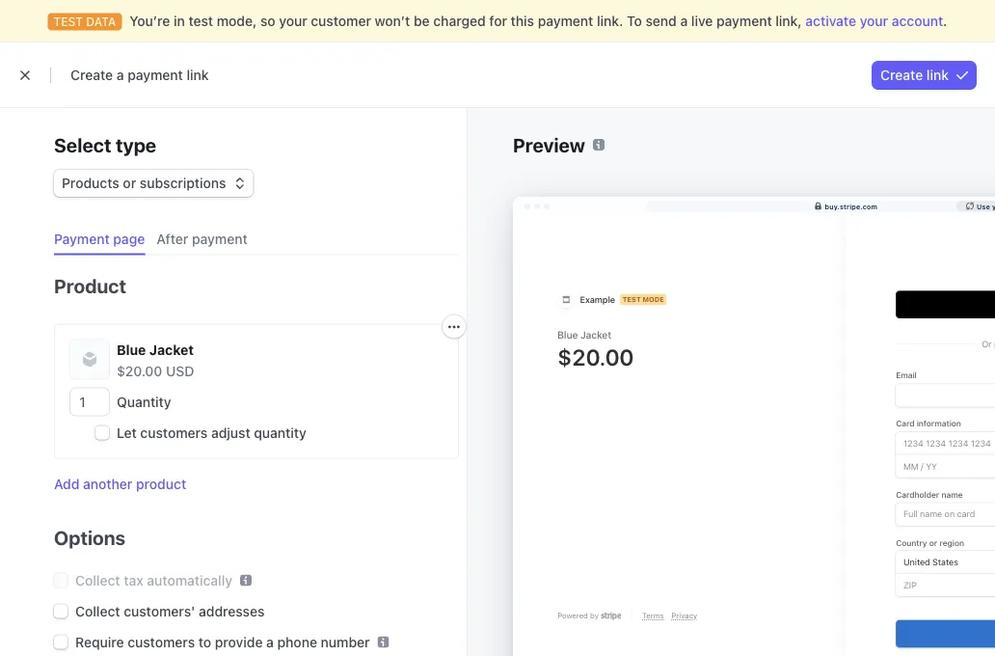 Task type: vqa. For each thing, say whether or not it's contained in the screenshot.
won't
yes



Task type: locate. For each thing, give the bounding box(es) containing it.
select
[[54, 133, 111, 156]]

require customers to provide a phone number
[[75, 634, 370, 650]]

0 vertical spatial collect
[[75, 572, 120, 588]]

products or subscriptions
[[62, 175, 226, 191]]

customer
[[311, 13, 371, 29]]

tax
[[124, 572, 143, 588]]

your right activate on the top of the page
[[860, 13, 889, 29]]

create link button
[[873, 61, 976, 89]]

1 horizontal spatial create
[[881, 67, 924, 83]]

1 horizontal spatial a
[[266, 634, 274, 650]]

a up select type
[[117, 67, 124, 83]]

2 link from the left
[[927, 67, 949, 83]]

payment
[[538, 13, 594, 29], [717, 13, 773, 29], [128, 67, 183, 83], [192, 231, 248, 247]]

collect customers' addresses
[[75, 603, 265, 619]]

customers down customers'
[[128, 634, 195, 650]]

products
[[62, 175, 119, 191]]

1 vertical spatial collect
[[75, 603, 120, 619]]

use
[[977, 202, 991, 210]]

0 horizontal spatial your
[[279, 13, 308, 29]]

customers down quantity
[[140, 425, 208, 440]]

use y button
[[957, 201, 996, 211]]

1 your from the left
[[279, 13, 308, 29]]

a left phone
[[266, 634, 274, 650]]

collect
[[75, 572, 120, 588], [75, 603, 120, 619]]

1 horizontal spatial your
[[860, 13, 889, 29]]

payment right after
[[192, 231, 248, 247]]

0 horizontal spatial create
[[70, 67, 113, 83]]

number
[[321, 634, 370, 650]]

automatically
[[147, 572, 233, 588]]

2 vertical spatial a
[[266, 634, 274, 650]]

add another product button
[[54, 474, 186, 494]]

0 horizontal spatial a
[[117, 67, 124, 83]]

payment page button
[[46, 224, 157, 255]]

1 vertical spatial customers
[[128, 634, 195, 650]]

payment page tab panel
[[39, 255, 466, 656]]

1 create from the left
[[70, 67, 113, 83]]

2 create from the left
[[881, 67, 924, 83]]

require
[[75, 634, 124, 650]]

activate
[[806, 13, 857, 29]]

2 your from the left
[[860, 13, 889, 29]]

create link
[[881, 67, 949, 83]]

after payment button
[[149, 224, 259, 255]]

provide
[[215, 634, 263, 650]]

jacket
[[149, 342, 194, 357]]

a left live
[[681, 13, 688, 29]]

link
[[187, 67, 209, 83], [927, 67, 949, 83]]

link down test
[[187, 67, 209, 83]]

create inside button
[[881, 67, 924, 83]]

let
[[117, 425, 137, 440]]

2 horizontal spatial a
[[681, 13, 688, 29]]

0 horizontal spatial link
[[187, 67, 209, 83]]

charged
[[434, 13, 486, 29]]

1 collect from the top
[[75, 572, 120, 588]]

0 vertical spatial a
[[681, 13, 688, 29]]

buy.stripe.com
[[825, 202, 878, 210]]

customers
[[140, 425, 208, 440], [128, 634, 195, 650]]

test
[[189, 13, 213, 29]]

add another product
[[54, 476, 186, 492]]

a
[[681, 13, 688, 29], [117, 67, 124, 83], [266, 634, 274, 650]]

options
[[54, 526, 126, 549]]

after
[[157, 231, 189, 247]]

create a payment link
[[70, 67, 209, 83]]

blue
[[117, 342, 146, 357]]

adjust
[[211, 425, 251, 440]]

1 link from the left
[[187, 67, 209, 83]]

your
[[279, 13, 308, 29], [860, 13, 889, 29]]

won't
[[375, 13, 410, 29]]

collect left tax
[[75, 572, 120, 588]]

payment right this at the right top of the page
[[538, 13, 594, 29]]

link down "."
[[927, 67, 949, 83]]

you're
[[130, 13, 170, 29]]

create for create a payment link
[[70, 67, 113, 83]]

your right so
[[279, 13, 308, 29]]

1 horizontal spatial link
[[927, 67, 949, 83]]

usd
[[166, 363, 194, 379]]

customers for to
[[128, 634, 195, 650]]

collect for collect tax automatically
[[75, 572, 120, 588]]

for
[[490, 13, 508, 29]]

another
[[83, 476, 133, 492]]

send
[[646, 13, 677, 29]]

2 collect from the top
[[75, 603, 120, 619]]

create down the account
[[881, 67, 924, 83]]

create up select at left
[[70, 67, 113, 83]]

collect up require
[[75, 603, 120, 619]]

0 vertical spatial customers
[[140, 425, 208, 440]]

blue jacket $20.00 usd
[[117, 342, 194, 379]]

create
[[70, 67, 113, 83], [881, 67, 924, 83]]

quantity
[[254, 425, 307, 440]]



Task type: describe. For each thing, give the bounding box(es) containing it.
select type
[[54, 133, 156, 156]]

activate your account link
[[806, 13, 944, 29]]

products or subscriptions button
[[54, 166, 253, 197]]

use y
[[977, 202, 996, 210]]

account
[[892, 13, 944, 29]]

subscriptions
[[140, 175, 226, 191]]

collect for collect customers' addresses
[[75, 603, 120, 619]]

product
[[136, 476, 186, 492]]

be
[[414, 13, 430, 29]]

$20.00
[[117, 363, 162, 379]]

.
[[944, 13, 948, 29]]

collect tax automatically
[[75, 572, 233, 588]]

payment inside button
[[192, 231, 248, 247]]

you're in test mode, so your customer won't be charged for this payment link. to send a live payment link, activate your account .
[[130, 13, 948, 29]]

y
[[993, 202, 996, 210]]

or
[[123, 175, 136, 191]]

to
[[627, 13, 642, 29]]

payment down you're
[[128, 67, 183, 83]]

payment link settings tab list
[[46, 224, 459, 255]]

link,
[[776, 13, 802, 29]]

payment right live
[[717, 13, 773, 29]]

create for create link
[[881, 67, 924, 83]]

link.
[[597, 13, 624, 29]]

phone
[[277, 634, 317, 650]]

this
[[511, 13, 535, 29]]

quantity
[[117, 394, 171, 410]]

addresses
[[199, 603, 265, 619]]

let customers adjust quantity
[[117, 425, 307, 440]]

to
[[199, 634, 211, 650]]

preview
[[513, 133, 586, 156]]

payment page
[[54, 231, 145, 247]]

so
[[260, 13, 276, 29]]

payment
[[54, 231, 110, 247]]

svg image
[[449, 321, 460, 333]]

after payment
[[157, 231, 248, 247]]

in
[[174, 13, 185, 29]]

link inside button
[[927, 67, 949, 83]]

add
[[54, 476, 80, 492]]

1 vertical spatial a
[[117, 67, 124, 83]]

customers'
[[124, 603, 195, 619]]

mode,
[[217, 13, 257, 29]]

product
[[54, 274, 126, 297]]

page
[[113, 231, 145, 247]]

type
[[116, 133, 156, 156]]

live
[[692, 13, 713, 29]]

a inside tab panel
[[266, 634, 274, 650]]

customers for adjust
[[140, 425, 208, 440]]



